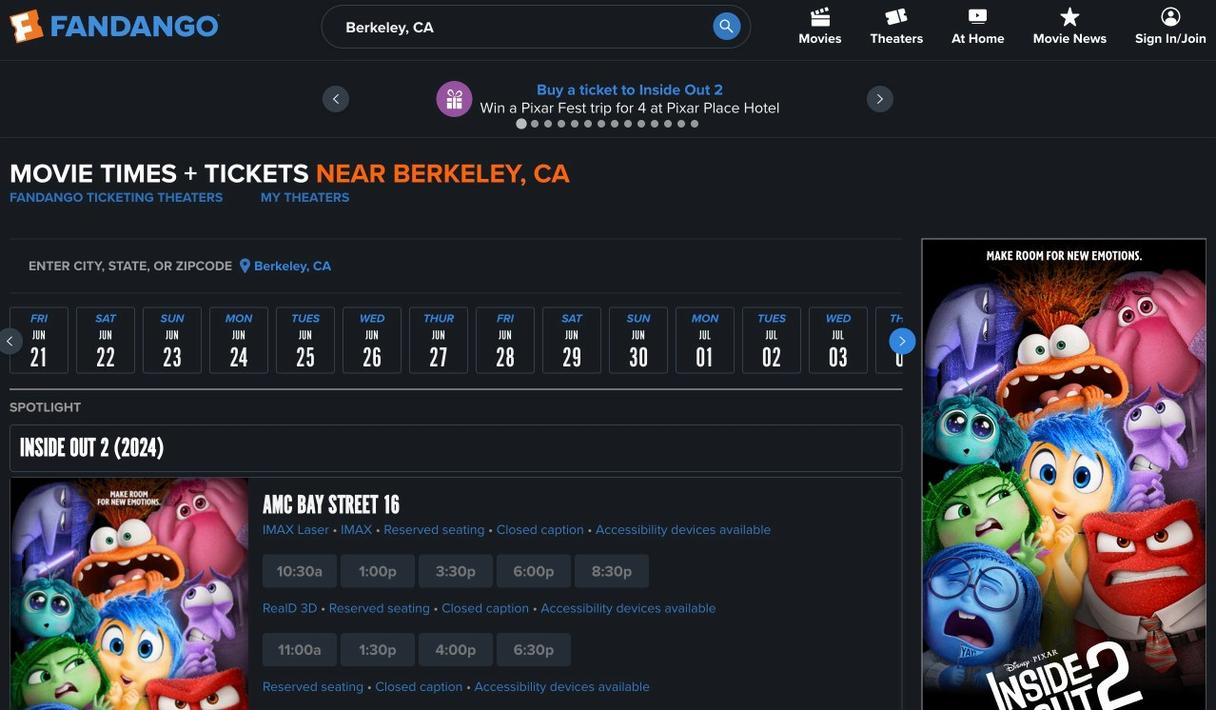 Task type: locate. For each thing, give the bounding box(es) containing it.
Search by city, state, zip or movie text field
[[321, 5, 751, 49]]

advertisement element
[[922, 239, 1207, 710]]

1 o'clock pm showtime element
[[341, 554, 415, 588]]

None search field
[[321, 5, 751, 49]]

3:30 pm showtime element
[[419, 554, 493, 588]]

1 region from the top
[[0, 61, 1216, 137]]

offer icon image
[[436, 81, 473, 117]]

1 vertical spatial region
[[0, 307, 935, 375]]

2 region from the top
[[0, 307, 935, 375]]

6 o'clock pm showtime element
[[497, 554, 571, 588]]

region
[[0, 61, 1216, 137], [0, 307, 935, 375]]

4 o'clock pm showtime element
[[419, 633, 493, 666]]

0 vertical spatial region
[[0, 61, 1216, 137]]



Task type: vqa. For each thing, say whether or not it's contained in the screenshot.
1:30 PM showtime element
yes



Task type: describe. For each thing, give the bounding box(es) containing it.
select a slide to show tab list
[[0, 116, 1216, 130]]

6:30 pm showtime element
[[497, 633, 571, 666]]

inside out 2 (2024) image
[[10, 478, 248, 710]]

8:30 pm showtime element
[[575, 554, 649, 588]]

10:30 am showtime element
[[263, 554, 337, 588]]

location light image
[[240, 258, 250, 274]]

11 o'clock am showtime element
[[263, 633, 337, 666]]

1:30 pm showtime element
[[341, 633, 415, 666]]



